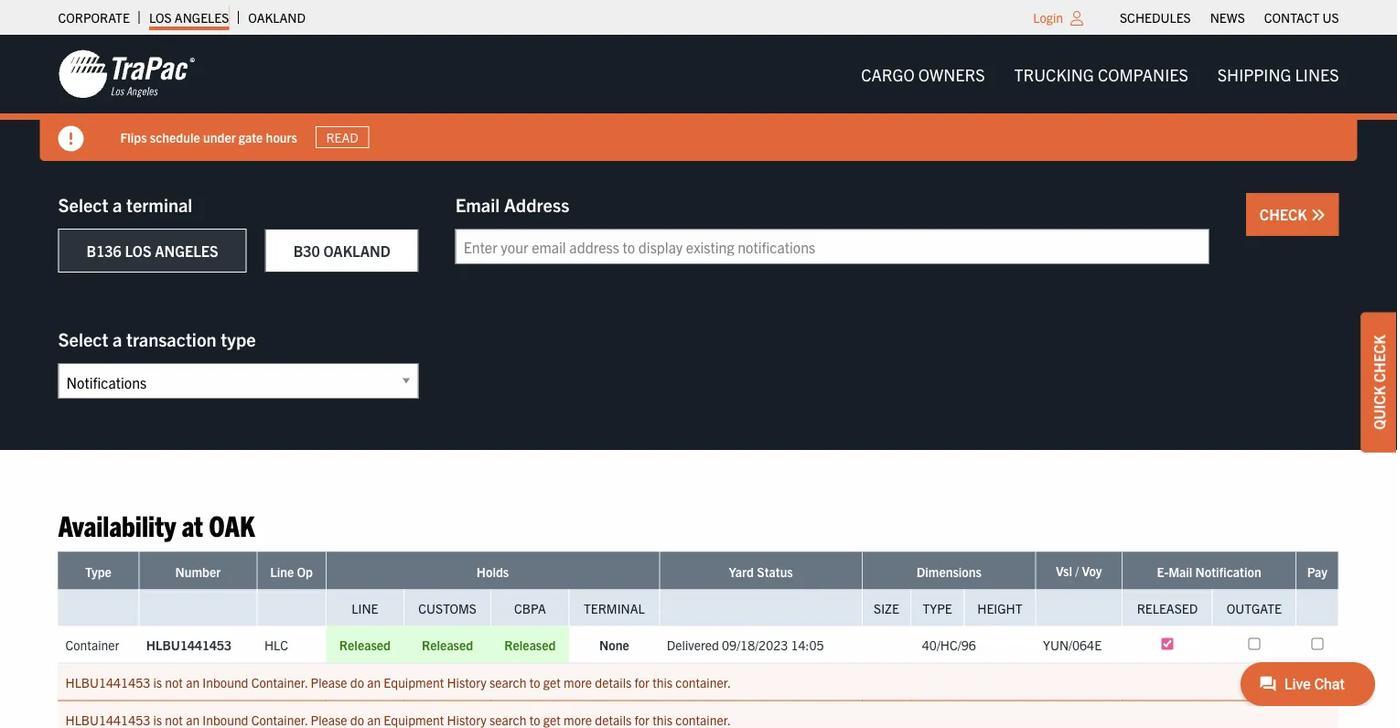 Task type: vqa. For each thing, say whether or not it's contained in the screenshot.
The Line Op
yes



Task type: describe. For each thing, give the bounding box(es) containing it.
select for select a transaction type
[[58, 327, 108, 350]]

1 do from the top
[[350, 674, 364, 690]]

1 not from the top
[[165, 674, 183, 690]]

terminal
[[126, 193, 193, 216]]

cbpa
[[514, 600, 546, 616]]

trucking companies
[[1015, 64, 1189, 84]]

b136
[[86, 242, 121, 260]]

companies
[[1098, 64, 1189, 84]]

1 vertical spatial oakland
[[323, 242, 391, 260]]

delivered
[[667, 636, 719, 653]]

1 vertical spatial angeles
[[155, 242, 218, 260]]

yard
[[729, 563, 754, 580]]

/
[[1076, 562, 1079, 579]]

14:05
[[791, 636, 824, 653]]

2 container. from the top
[[251, 711, 308, 728]]

1 search from the top
[[490, 674, 527, 690]]

los inside los angeles link
[[149, 9, 172, 26]]

container
[[65, 636, 119, 653]]

2 for from the top
[[635, 711, 650, 728]]

address
[[504, 193, 570, 216]]

height
[[978, 600, 1023, 616]]

cargo owners
[[861, 64, 985, 84]]

oakland link
[[248, 5, 306, 30]]

contact
[[1265, 9, 1320, 26]]

los angeles link
[[149, 5, 229, 30]]

lines
[[1296, 64, 1339, 84]]

2 do from the top
[[350, 711, 364, 728]]

released down the e-
[[1137, 600, 1198, 616]]

shipping lines link
[[1203, 56, 1354, 93]]

e-mail notification
[[1157, 563, 1262, 580]]

40/hc/96
[[922, 636, 976, 653]]

dimensions
[[917, 563, 982, 580]]

released down the cbpa
[[504, 636, 556, 653]]

1 please from the top
[[311, 674, 347, 690]]

op
[[297, 563, 313, 580]]

gate
[[239, 129, 263, 145]]

check inside button
[[1260, 205, 1311, 223]]

mail
[[1169, 563, 1193, 580]]

schedules link
[[1120, 5, 1191, 30]]

hlc
[[264, 636, 288, 653]]

solid image inside check button
[[1311, 208, 1326, 222]]

read
[[326, 129, 359, 146]]

b30 oakland
[[293, 242, 391, 260]]

2 history from the top
[[447, 711, 487, 728]]

line op
[[270, 563, 313, 580]]

shipping lines
[[1218, 64, 1339, 84]]

number
[[175, 563, 221, 580]]

login
[[1034, 9, 1064, 26]]

1 for from the top
[[635, 674, 650, 690]]

1 history from the top
[[447, 674, 487, 690]]

contact us
[[1265, 9, 1339, 26]]

select for select a terminal
[[58, 193, 108, 216]]

1 is from the top
[[153, 674, 162, 690]]

vsl
[[1056, 562, 1073, 579]]

line for line
[[352, 600, 378, 616]]

quick check link
[[1361, 312, 1397, 453]]

oak
[[209, 507, 255, 543]]

availability at oak
[[58, 507, 255, 543]]

1 hlbu1441453 is not an inbound container. please do an equipment history search to get more details for this container. from the top
[[65, 674, 731, 690]]

1 vertical spatial los
[[125, 242, 151, 260]]

1 more from the top
[[564, 674, 592, 690]]

1 equipment from the top
[[384, 674, 444, 690]]

none
[[600, 636, 629, 653]]

type
[[221, 327, 256, 350]]

pay
[[1307, 563, 1328, 580]]

flips
[[120, 129, 147, 145]]

angeles inside los angeles link
[[175, 9, 229, 26]]

hours
[[266, 129, 297, 145]]

1 inbound from the top
[[203, 674, 248, 690]]

1 container. from the top
[[251, 674, 308, 690]]

e-
[[1157, 563, 1169, 580]]

2 container. from the top
[[676, 711, 731, 728]]

trucking companies link
[[1000, 56, 1203, 93]]

2 to from the top
[[530, 711, 541, 728]]

2 is from the top
[[153, 711, 162, 728]]

b30
[[293, 242, 320, 260]]

corporate
[[58, 9, 130, 26]]

holds
[[477, 563, 509, 580]]

2 inbound from the top
[[203, 711, 248, 728]]

select a transaction type
[[58, 327, 256, 350]]

line for line op
[[270, 563, 294, 580]]

cargo owners link
[[847, 56, 1000, 93]]

news
[[1210, 9, 1245, 26]]



Task type: locate. For each thing, give the bounding box(es) containing it.
0 vertical spatial equipment
[[384, 674, 444, 690]]

1 vertical spatial menu bar
[[847, 56, 1354, 93]]

1 vertical spatial this
[[653, 711, 673, 728]]

1 vertical spatial not
[[165, 711, 183, 728]]

0 vertical spatial please
[[311, 674, 347, 690]]

to
[[530, 674, 541, 690], [530, 711, 541, 728]]

0 vertical spatial solid image
[[58, 126, 84, 151]]

login link
[[1034, 9, 1064, 26]]

email address
[[456, 193, 570, 216]]

outgate
[[1227, 600, 1282, 616]]

check
[[1260, 205, 1311, 223], [1370, 335, 1388, 383]]

1 horizontal spatial solid image
[[1311, 208, 1326, 222]]

yard status
[[729, 563, 793, 580]]

size
[[874, 600, 900, 616]]

0 vertical spatial hlbu1441453 is not an inbound container. please do an equipment history search to get more details for this container.
[[65, 674, 731, 690]]

read link
[[316, 126, 369, 148]]

contact us link
[[1265, 5, 1339, 30]]

2 select from the top
[[58, 327, 108, 350]]

customs
[[419, 600, 477, 616]]

0 vertical spatial menu bar
[[1111, 5, 1349, 30]]

at
[[182, 507, 203, 543]]

1 horizontal spatial type
[[923, 600, 953, 616]]

los up the los angeles image
[[149, 9, 172, 26]]

get
[[543, 674, 561, 690], [543, 711, 561, 728]]

1 vertical spatial hlbu1441453 is not an inbound container. please do an equipment history search to get more details for this container.
[[65, 711, 731, 728]]

notification
[[1196, 563, 1262, 580]]

an
[[186, 674, 200, 690], [367, 674, 381, 690], [186, 711, 200, 728], [367, 711, 381, 728]]

1 vertical spatial do
[[350, 711, 364, 728]]

1 horizontal spatial line
[[352, 600, 378, 616]]

not
[[165, 674, 183, 690], [165, 711, 183, 728]]

select left transaction at the top
[[58, 327, 108, 350]]

0 vertical spatial do
[[350, 674, 364, 690]]

2 hlbu1441453 is not an inbound container. please do an equipment history search to get more details for this container. from the top
[[65, 711, 731, 728]]

transaction
[[126, 327, 217, 350]]

hlbu1441453
[[146, 636, 232, 653], [65, 674, 150, 690], [65, 711, 150, 728]]

oakland
[[248, 9, 306, 26], [323, 242, 391, 260]]

0 vertical spatial this
[[653, 674, 673, 690]]

0 horizontal spatial line
[[270, 563, 294, 580]]

1 vertical spatial get
[[543, 711, 561, 728]]

0 vertical spatial details
[[595, 674, 632, 690]]

0 vertical spatial angeles
[[175, 9, 229, 26]]

los angeles image
[[58, 49, 195, 100]]

2 equipment from the top
[[384, 711, 444, 728]]

menu bar containing schedules
[[1111, 5, 1349, 30]]

Email Address email field
[[456, 229, 1210, 264]]

2 please from the top
[[311, 711, 347, 728]]

status
[[757, 563, 793, 580]]

cargo
[[861, 64, 915, 84]]

1 vertical spatial container.
[[251, 711, 308, 728]]

shipping
[[1218, 64, 1292, 84]]

schedule
[[150, 129, 200, 145]]

2 vertical spatial hlbu1441453
[[65, 711, 150, 728]]

menu bar
[[1111, 5, 1349, 30], [847, 56, 1354, 93]]

line left customs
[[352, 600, 378, 616]]

hlbu1441453 is not an inbound container. please do an equipment history search to get more details for this container.
[[65, 674, 731, 690], [65, 711, 731, 728]]

a for terminal
[[113, 193, 122, 216]]

angeles down terminal
[[155, 242, 218, 260]]

banner
[[0, 35, 1397, 161]]

los angeles
[[149, 9, 229, 26]]

equipment
[[384, 674, 444, 690], [384, 711, 444, 728]]

released
[[1137, 600, 1198, 616], [339, 636, 391, 653], [422, 636, 473, 653], [504, 636, 556, 653]]

1 a from the top
[[113, 193, 122, 216]]

type down availability
[[85, 563, 112, 580]]

light image
[[1071, 11, 1084, 26]]

1 get from the top
[[543, 674, 561, 690]]

1 vertical spatial hlbu1441453
[[65, 674, 150, 690]]

oakland right los angeles
[[248, 9, 306, 26]]

yun/064e
[[1043, 636, 1102, 653]]

0 vertical spatial for
[[635, 674, 650, 690]]

us
[[1323, 9, 1339, 26]]

solid image
[[58, 126, 84, 151], [1311, 208, 1326, 222]]

2 search from the top
[[490, 711, 527, 728]]

1 this from the top
[[653, 674, 673, 690]]

1 vertical spatial search
[[490, 711, 527, 728]]

2 this from the top
[[653, 711, 673, 728]]

this
[[653, 674, 673, 690], [653, 711, 673, 728]]

a for transaction
[[113, 327, 122, 350]]

2 details from the top
[[595, 711, 632, 728]]

0 vertical spatial hlbu1441453
[[146, 636, 232, 653]]

quick
[[1370, 386, 1388, 430]]

0 horizontal spatial type
[[85, 563, 112, 580]]

1 vertical spatial is
[[153, 711, 162, 728]]

2 more from the top
[[564, 711, 592, 728]]

flips schedule under gate hours
[[120, 129, 297, 145]]

released right hlc in the left of the page
[[339, 636, 391, 653]]

2 not from the top
[[165, 711, 183, 728]]

2 get from the top
[[543, 711, 561, 728]]

1 vertical spatial a
[[113, 327, 122, 350]]

1 container. from the top
[[676, 674, 731, 690]]

2 a from the top
[[113, 327, 122, 350]]

1 to from the top
[[530, 674, 541, 690]]

a left terminal
[[113, 193, 122, 216]]

angeles left oakland link
[[175, 9, 229, 26]]

0 vertical spatial not
[[165, 674, 183, 690]]

1 vertical spatial history
[[447, 711, 487, 728]]

line left the "op"
[[270, 563, 294, 580]]

availability
[[58, 507, 176, 543]]

0 vertical spatial container.
[[676, 674, 731, 690]]

0 horizontal spatial solid image
[[58, 126, 84, 151]]

1 vertical spatial to
[[530, 711, 541, 728]]

1 vertical spatial details
[[595, 711, 632, 728]]

1 select from the top
[[58, 193, 108, 216]]

schedules
[[1120, 9, 1191, 26]]

menu bar containing cargo owners
[[847, 56, 1354, 93]]

1 vertical spatial for
[[635, 711, 650, 728]]

b136 los angeles
[[86, 242, 218, 260]]

banner containing cargo owners
[[0, 35, 1397, 161]]

0 vertical spatial inbound
[[203, 674, 248, 690]]

1 vertical spatial line
[[352, 600, 378, 616]]

0 vertical spatial get
[[543, 674, 561, 690]]

1 vertical spatial please
[[311, 711, 347, 728]]

0 vertical spatial is
[[153, 674, 162, 690]]

1 vertical spatial check
[[1370, 335, 1388, 383]]

line
[[270, 563, 294, 580], [352, 600, 378, 616]]

0 vertical spatial more
[[564, 674, 592, 690]]

1 vertical spatial solid image
[[1311, 208, 1326, 222]]

history
[[447, 674, 487, 690], [447, 711, 487, 728]]

None checkbox
[[1162, 638, 1174, 650], [1249, 638, 1261, 650], [1312, 638, 1324, 650], [1162, 638, 1174, 650], [1249, 638, 1261, 650], [1312, 638, 1324, 650]]

delivered 09/18/2023 14:05
[[667, 636, 824, 653]]

quick check
[[1370, 335, 1388, 430]]

voy
[[1082, 562, 1102, 579]]

1 vertical spatial container.
[[676, 711, 731, 728]]

los right b136
[[125, 242, 151, 260]]

search
[[490, 674, 527, 690], [490, 711, 527, 728]]

1 vertical spatial select
[[58, 327, 108, 350]]

under
[[203, 129, 236, 145]]

menu bar down light icon
[[847, 56, 1354, 93]]

0 vertical spatial check
[[1260, 205, 1311, 223]]

solid image inside banner
[[58, 126, 84, 151]]

a
[[113, 193, 122, 216], [113, 327, 122, 350]]

select up b136
[[58, 193, 108, 216]]

email
[[456, 193, 500, 216]]

released down customs
[[422, 636, 473, 653]]

inbound
[[203, 674, 248, 690], [203, 711, 248, 728]]

please
[[311, 674, 347, 690], [311, 711, 347, 728]]

1 vertical spatial type
[[923, 600, 953, 616]]

terminal
[[584, 600, 645, 616]]

oakland right the b30 at the top left
[[323, 242, 391, 260]]

0 vertical spatial type
[[85, 563, 112, 580]]

0 vertical spatial a
[[113, 193, 122, 216]]

container.
[[676, 674, 731, 690], [676, 711, 731, 728]]

0 vertical spatial line
[[270, 563, 294, 580]]

0 vertical spatial oakland
[[248, 9, 306, 26]]

is
[[153, 674, 162, 690], [153, 711, 162, 728]]

for
[[635, 674, 650, 690], [635, 711, 650, 728]]

vsl / voy
[[1056, 562, 1102, 579]]

0 horizontal spatial oakland
[[248, 9, 306, 26]]

news link
[[1210, 5, 1245, 30]]

0 vertical spatial history
[[447, 674, 487, 690]]

more
[[564, 674, 592, 690], [564, 711, 592, 728]]

0 horizontal spatial check
[[1260, 205, 1311, 223]]

0 vertical spatial container.
[[251, 674, 308, 690]]

container.
[[251, 674, 308, 690], [251, 711, 308, 728]]

los
[[149, 9, 172, 26], [125, 242, 151, 260]]

angeles
[[175, 9, 229, 26], [155, 242, 218, 260]]

1 vertical spatial more
[[564, 711, 592, 728]]

1 vertical spatial inbound
[[203, 711, 248, 728]]

type down dimensions
[[923, 600, 953, 616]]

0 vertical spatial to
[[530, 674, 541, 690]]

select a terminal
[[58, 193, 193, 216]]

09/18/2023
[[722, 636, 788, 653]]

0 vertical spatial select
[[58, 193, 108, 216]]

check button
[[1246, 193, 1339, 236]]

1 horizontal spatial oakland
[[323, 242, 391, 260]]

1 vertical spatial equipment
[[384, 711, 444, 728]]

0 vertical spatial search
[[490, 674, 527, 690]]

owners
[[919, 64, 985, 84]]

0 vertical spatial los
[[149, 9, 172, 26]]

trucking
[[1015, 64, 1094, 84]]

a left transaction at the top
[[113, 327, 122, 350]]

corporate link
[[58, 5, 130, 30]]

menu bar up shipping
[[1111, 5, 1349, 30]]

1 details from the top
[[595, 674, 632, 690]]

1 horizontal spatial check
[[1370, 335, 1388, 383]]



